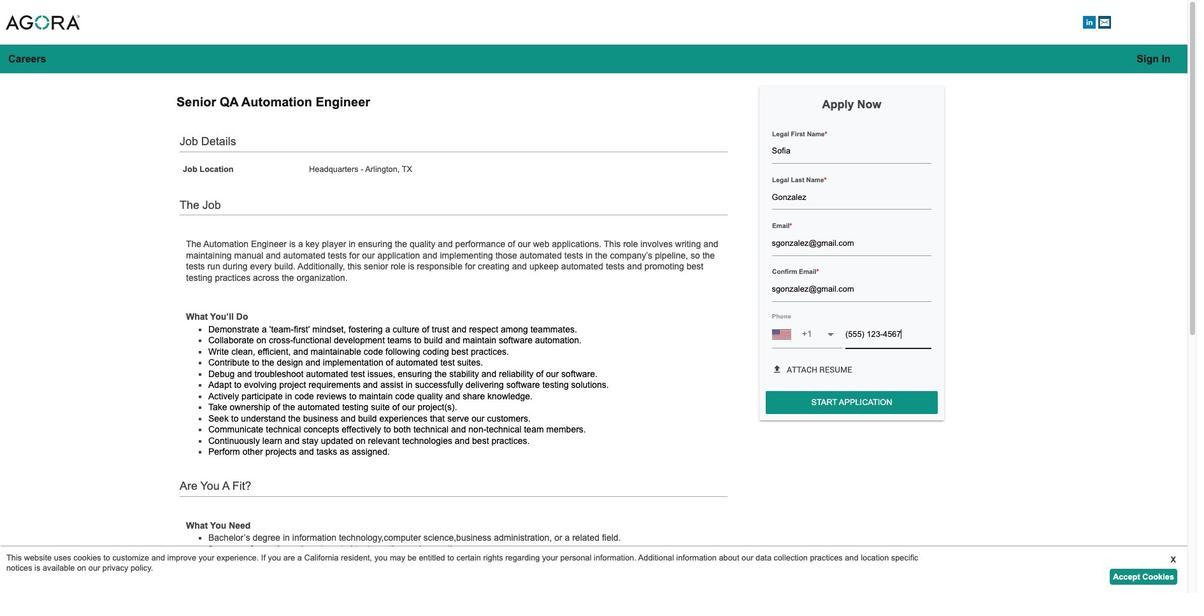 Task type: describe. For each thing, give the bounding box(es) containing it.
linkedin image
[[1084, 16, 1096, 29]]

Confirm Email text field
[[772, 277, 932, 302]]

phone number input text field
[[846, 321, 932, 348]]

Legal First Name text field
[[772, 139, 932, 164]]

united states of america (usa) flag image image
[[772, 328, 791, 341]]



Task type: locate. For each thing, give the bounding box(es) containing it.
None button
[[1129, 51, 1180, 67]]

job location element
[[309, 164, 412, 174]]

agora data inc logo image
[[0, 0, 85, 45]]

Email text field
[[772, 231, 932, 256]]

Legal Last Name text field
[[772, 185, 932, 210]]

email image
[[1099, 16, 1111, 29]]

button to toggle menu for changing country for phone number element
[[823, 327, 839, 342]]



